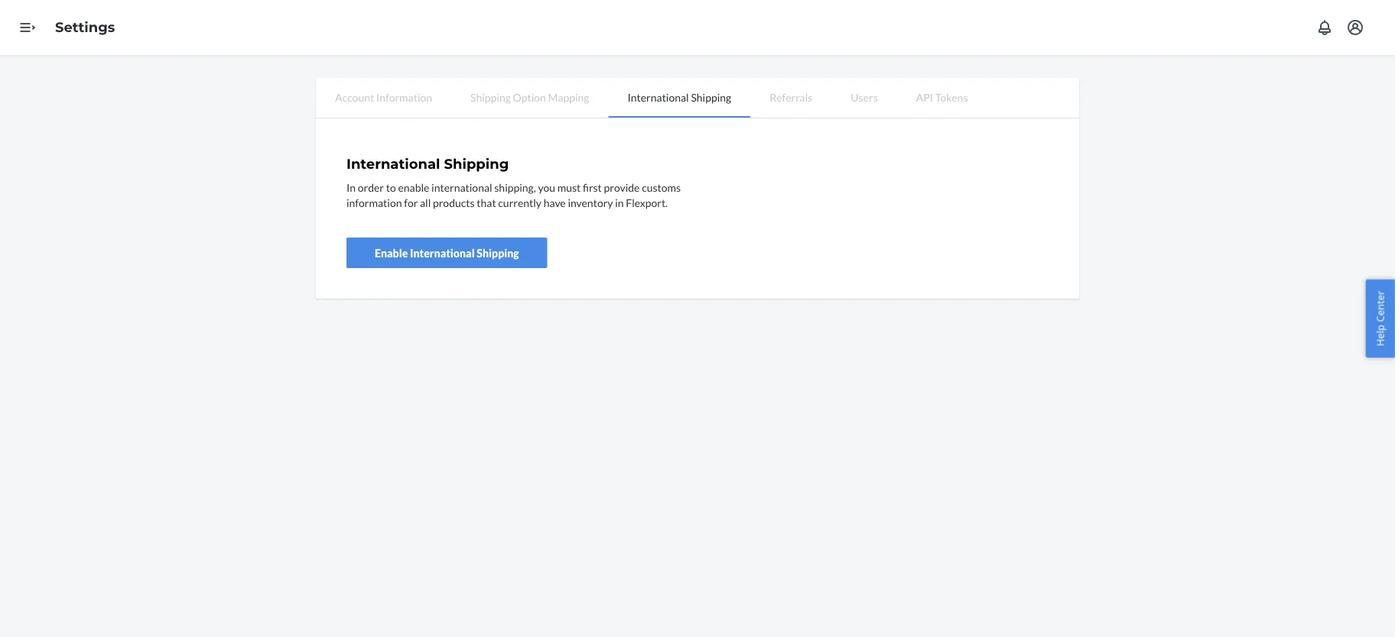Task type: vqa. For each thing, say whether or not it's contained in the screenshot.
that
yes



Task type: describe. For each thing, give the bounding box(es) containing it.
option
[[513, 91, 546, 104]]

account
[[335, 91, 374, 104]]

international inside enable international shipping button
[[410, 247, 475, 260]]

api
[[916, 91, 933, 104]]

that
[[477, 196, 496, 209]]

referrals tab
[[751, 78, 832, 116]]

open account menu image
[[1346, 18, 1365, 37]]

center
[[1373, 291, 1387, 323]]

shipping option mapping tab
[[451, 78, 609, 116]]

order
[[358, 181, 384, 194]]

must
[[557, 181, 581, 194]]

international
[[432, 181, 492, 194]]

shipping option mapping
[[471, 91, 589, 104]]

enable
[[375, 247, 408, 260]]

inventory
[[568, 196, 613, 209]]

help center button
[[1366, 280, 1395, 358]]

you
[[538, 181, 555, 194]]

mapping
[[548, 91, 589, 104]]

account information
[[335, 91, 432, 104]]

have
[[544, 196, 566, 209]]

all
[[420, 196, 431, 209]]

in
[[347, 181, 356, 194]]

settings
[[55, 19, 115, 36]]



Task type: locate. For each thing, give the bounding box(es) containing it.
in order to enable international shipping, you must first provide customs information           for all products that currently have inventory in flexport.
[[347, 181, 681, 209]]

shipping inside button
[[477, 247, 519, 260]]

information
[[347, 196, 402, 209]]

provide
[[604, 181, 640, 194]]

0 horizontal spatial international shipping
[[347, 156, 509, 173]]

api tokens tab
[[897, 78, 987, 116]]

open navigation image
[[18, 18, 37, 37]]

open notifications image
[[1316, 18, 1334, 37]]

for
[[404, 196, 418, 209]]

tab list containing account information
[[316, 78, 1079, 119]]

first
[[583, 181, 602, 194]]

shipping,
[[494, 181, 536, 194]]

account information tab
[[316, 78, 451, 116]]

international inside international shipping 'tab'
[[628, 91, 689, 104]]

1 vertical spatial international shipping
[[347, 156, 509, 173]]

international shipping inside 'tab'
[[628, 91, 731, 104]]

products
[[433, 196, 475, 209]]

1 horizontal spatial international shipping
[[628, 91, 731, 104]]

information
[[376, 91, 432, 104]]

enable international shipping
[[375, 247, 519, 260]]

settings link
[[55, 19, 115, 36]]

international
[[628, 91, 689, 104], [347, 156, 440, 173], [410, 247, 475, 260]]

users tab
[[832, 78, 897, 116]]

enable
[[398, 181, 429, 194]]

to
[[386, 181, 396, 194]]

help center
[[1373, 291, 1387, 347]]

shipping inside tab
[[471, 91, 511, 104]]

users
[[851, 91, 878, 104]]

currently
[[498, 196, 542, 209]]

api tokens
[[916, 91, 968, 104]]

tab list
[[316, 78, 1079, 119]]

0 vertical spatial international shipping
[[628, 91, 731, 104]]

enable international shipping button
[[347, 238, 547, 268]]

2 vertical spatial international
[[410, 247, 475, 260]]

1 vertical spatial international
[[347, 156, 440, 173]]

tokens
[[935, 91, 968, 104]]

shipping
[[471, 91, 511, 104], [691, 91, 731, 104], [444, 156, 509, 173], [477, 247, 519, 260]]

0 vertical spatial international
[[628, 91, 689, 104]]

in
[[615, 196, 624, 209]]

help
[[1373, 325, 1387, 347]]

shipping inside 'tab'
[[691, 91, 731, 104]]

customs
[[642, 181, 681, 194]]

referrals
[[770, 91, 813, 104]]

international shipping
[[628, 91, 731, 104], [347, 156, 509, 173]]

flexport.
[[626, 196, 668, 209]]

international shipping tab
[[609, 78, 751, 118]]



